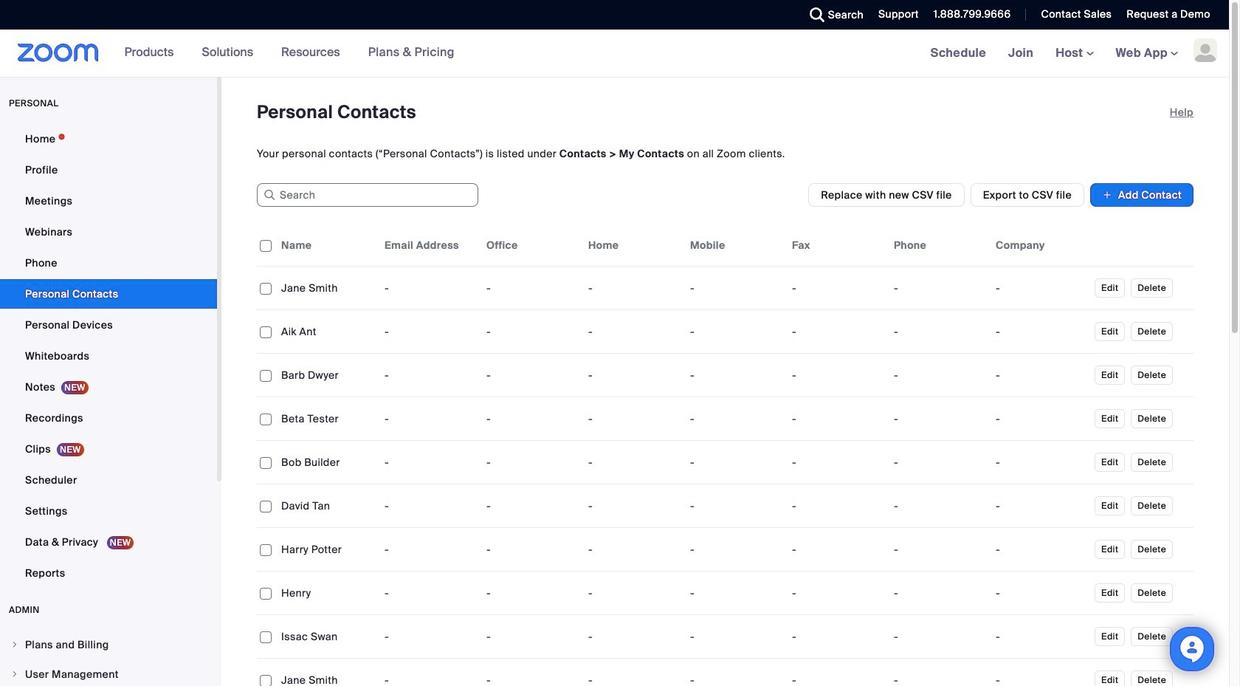 Task type: describe. For each thing, give the bounding box(es) containing it.
1 menu item from the top
[[0, 631, 217, 659]]

admin menu menu
[[0, 631, 217, 686]]

2 menu item from the top
[[0, 660, 217, 686]]

zoom logo image
[[18, 44, 99, 62]]

Search Contacts Input text field
[[257, 183, 479, 207]]

product information navigation
[[99, 30, 466, 77]]

right image
[[10, 640, 19, 649]]

right image
[[10, 670, 19, 679]]

profile picture image
[[1194, 38, 1218, 62]]



Task type: locate. For each thing, give the bounding box(es) containing it.
meetings navigation
[[920, 30, 1230, 78]]

banner
[[0, 30, 1230, 78]]

add image
[[1102, 188, 1113, 202]]

cell
[[888, 273, 990, 303], [990, 273, 1092, 303], [888, 317, 990, 346], [990, 317, 1092, 346], [888, 360, 990, 390], [990, 360, 1092, 390], [888, 404, 990, 433], [990, 404, 1092, 433], [888, 447, 990, 477], [990, 447, 1092, 477], [888, 491, 990, 521], [990, 491, 1092, 521], [888, 535, 990, 564], [990, 535, 1092, 564], [888, 578, 990, 608], [990, 578, 1092, 608], [888, 622, 990, 651], [990, 622, 1092, 651]]

personal menu menu
[[0, 124, 217, 589]]

1 vertical spatial menu item
[[0, 660, 217, 686]]

application
[[257, 224, 1205, 686]]

0 vertical spatial menu item
[[0, 631, 217, 659]]

menu item
[[0, 631, 217, 659], [0, 660, 217, 686]]



Task type: vqa. For each thing, say whether or not it's contained in the screenshot.
application
yes



